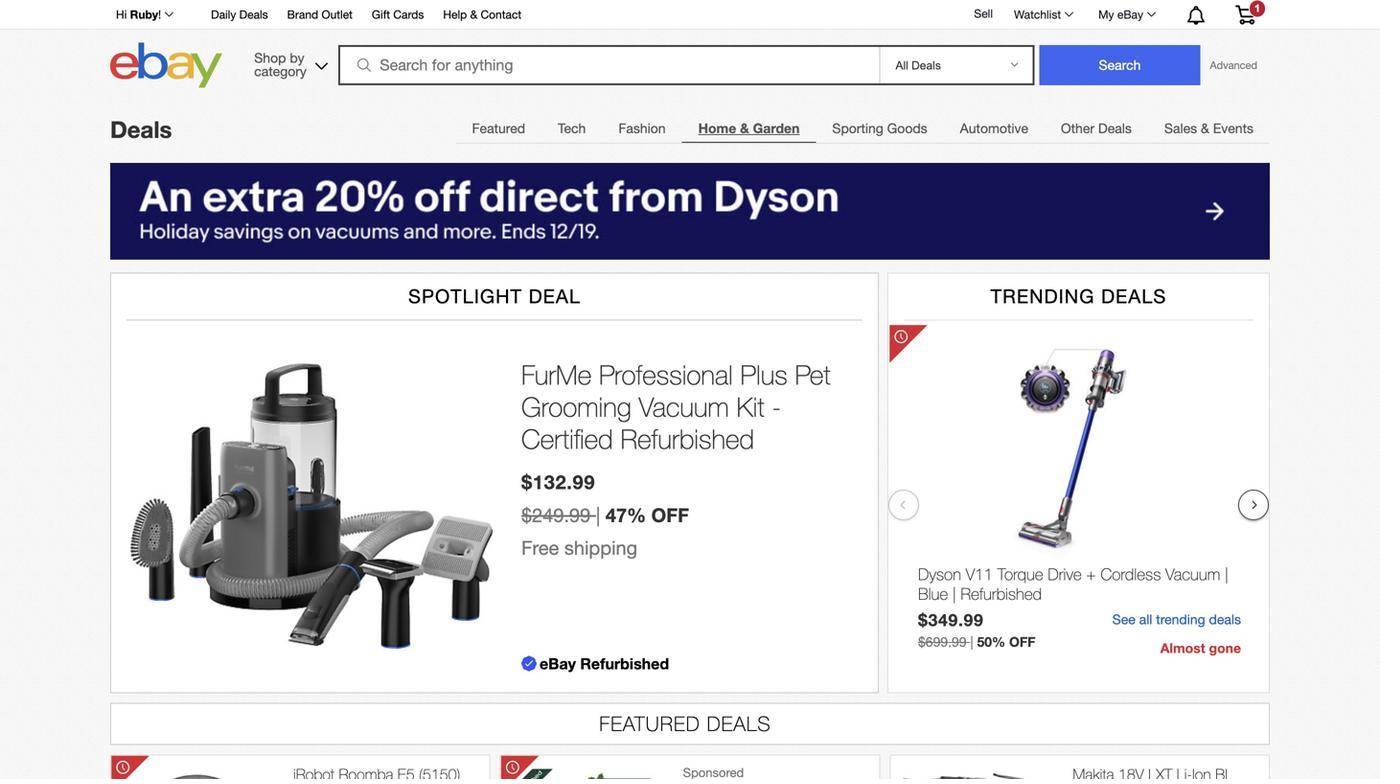 Task type: describe. For each thing, give the bounding box(es) containing it.
see all trending deals
[[1112, 611, 1241, 627]]

other
[[1061, 120, 1094, 136]]

deal
[[529, 285, 581, 307]]

| right blue
[[953, 584, 956, 603]]

pet
[[795, 359, 831, 390]]

vacuum inside dyson v11 torque drive + cordless vacuum | blue | refurbished
[[1165, 564, 1220, 583]]

brand outlet link
[[287, 5, 353, 26]]

trending
[[991, 285, 1095, 307]]

47%
[[606, 504, 646, 527]]

almost
[[1160, 640, 1205, 656]]

see
[[1112, 611, 1135, 627]]

hi
[[116, 8, 127, 21]]

automotive link
[[944, 109, 1045, 148]]

shipping
[[564, 537, 637, 559]]

my
[[1098, 8, 1114, 21]]

$249.99 | 47% off
[[521, 504, 689, 527]]

furme professional plus pet grooming vacuum kit - certified refurbished link
[[521, 359, 859, 455]]

almost gone
[[1160, 640, 1241, 656]]

sporting goods link
[[816, 109, 944, 148]]

+
[[1086, 564, 1096, 583]]

category
[[254, 63, 307, 79]]

furme professional plus pet grooming vacuum kit - certified refurbished
[[521, 359, 831, 455]]

advanced
[[1210, 59, 1257, 71]]

dyson v11 torque drive + cordless vacuum | blue | refurbished link
[[918, 564, 1241, 608]]

& for events
[[1201, 120, 1209, 136]]

tab list containing featured
[[456, 108, 1270, 148]]

other deals
[[1061, 120, 1132, 136]]

kit
[[736, 391, 764, 423]]

watchlist
[[1014, 8, 1061, 21]]

brand outlet
[[287, 8, 353, 21]]

refurbished inside dyson v11 torque drive + cordless vacuum | blue | refurbished
[[961, 584, 1042, 603]]

deals for daily deals
[[239, 8, 268, 21]]

hi ruby !
[[116, 8, 161, 21]]

trending
[[1156, 611, 1205, 627]]

featured deals
[[599, 711, 771, 735]]

vacuum inside the furme professional plus pet grooming vacuum kit - certified refurbished
[[639, 391, 729, 423]]

shop by category banner
[[105, 0, 1270, 93]]

!
[[158, 8, 161, 21]]

trending deals
[[991, 285, 1167, 307]]

home
[[698, 120, 736, 136]]

professional
[[599, 359, 733, 390]]

$132.99
[[521, 471, 595, 494]]

contact
[[481, 8, 522, 21]]

off for refurbished
[[651, 504, 689, 527]]

furme
[[521, 359, 592, 390]]

shop by category
[[254, 50, 307, 79]]

$699.99 | 50% off
[[918, 634, 1035, 650]]

deals for featured deals
[[707, 711, 771, 735]]

shop
[[254, 50, 286, 66]]

ebay inside account navigation
[[1117, 8, 1143, 21]]

plus
[[740, 359, 787, 390]]

free
[[521, 537, 559, 559]]

gift cards link
[[372, 5, 424, 26]]

deals link
[[110, 115, 172, 143]]

help
[[443, 8, 467, 21]]

deals
[[1209, 611, 1241, 627]]

grooming
[[521, 391, 631, 423]]

help & contact
[[443, 8, 522, 21]]

my ebay link
[[1088, 3, 1164, 26]]

home & garden
[[698, 120, 800, 136]]

automotive
[[960, 120, 1028, 136]]

other deals link
[[1045, 109, 1148, 148]]

sales
[[1164, 120, 1197, 136]]

see all trending deals link
[[1112, 611, 1241, 628]]

sell
[[974, 7, 993, 20]]

fashion
[[618, 120, 666, 136]]



Task type: locate. For each thing, give the bounding box(es) containing it.
None submit
[[1039, 45, 1200, 85]]

1 link
[[1224, 0, 1267, 28]]

v11
[[966, 564, 993, 583]]

sales & events
[[1164, 120, 1254, 136]]

tech
[[558, 120, 586, 136]]

& for garden
[[740, 120, 749, 136]]

ebay
[[1117, 8, 1143, 21], [540, 654, 576, 673]]

gift
[[372, 8, 390, 21]]

$349.99
[[918, 610, 984, 630]]

sporting goods
[[832, 120, 927, 136]]

& inside account navigation
[[470, 8, 477, 21]]

refurbished up featured deals
[[580, 654, 669, 673]]

vacuum
[[639, 391, 729, 423], [1165, 564, 1220, 583]]

0 horizontal spatial ebay
[[540, 654, 576, 673]]

blue
[[918, 584, 948, 603]]

& for contact
[[470, 8, 477, 21]]

drive
[[1048, 564, 1082, 583]]

&
[[470, 8, 477, 21], [740, 120, 749, 136], [1201, 120, 1209, 136]]

by
[[290, 50, 304, 66]]

featured for featured deals
[[599, 711, 700, 735]]

shop by category button
[[246, 43, 332, 84]]

& right help
[[470, 8, 477, 21]]

| left the 47% at bottom left
[[596, 504, 600, 527]]

cordless
[[1100, 564, 1161, 583]]

1 horizontal spatial off
[[1009, 634, 1035, 650]]

0 horizontal spatial vacuum
[[639, 391, 729, 423]]

| up deals
[[1225, 564, 1228, 583]]

0 horizontal spatial &
[[470, 8, 477, 21]]

brand
[[287, 8, 318, 21]]

refurbished down 'torque'
[[961, 584, 1042, 603]]

& right home
[[740, 120, 749, 136]]

menu bar containing featured
[[456, 108, 1270, 148]]

tech link
[[541, 109, 602, 148]]

all
[[1139, 611, 1152, 627]]

off for |
[[1009, 634, 1035, 650]]

featured link
[[456, 109, 541, 148]]

daily
[[211, 8, 236, 21]]

advanced link
[[1200, 46, 1267, 84]]

daily deals
[[211, 8, 268, 21]]

| inside $249.99 | 47% off
[[596, 504, 600, 527]]

certified
[[521, 423, 613, 455]]

featured down ebay refurbished
[[599, 711, 700, 735]]

1 vertical spatial off
[[1009, 634, 1035, 650]]

Search for anything text field
[[341, 47, 875, 83]]

off
[[651, 504, 689, 527], [1009, 634, 1035, 650]]

featured for featured
[[472, 120, 525, 136]]

$249.99
[[521, 504, 591, 527]]

help & contact link
[[443, 5, 522, 26]]

deals for other deals
[[1098, 120, 1132, 136]]

1 vertical spatial featured
[[599, 711, 700, 735]]

refurbished
[[621, 423, 754, 455], [961, 584, 1042, 603], [580, 654, 669, 673]]

1 vertical spatial refurbished
[[961, 584, 1042, 603]]

1 horizontal spatial &
[[740, 120, 749, 136]]

spotlight
[[408, 285, 522, 307]]

cards
[[393, 8, 424, 21]]

& right sales
[[1201, 120, 1209, 136]]

|
[[596, 504, 600, 527], [1225, 564, 1228, 583], [953, 584, 956, 603], [970, 634, 973, 650]]

outlet
[[321, 8, 353, 21]]

refurbished inside the furme professional plus pet grooming vacuum kit - certified refurbished
[[621, 423, 754, 455]]

free shipping
[[521, 537, 637, 559]]

2 horizontal spatial &
[[1201, 120, 1209, 136]]

an extra 20% off direct from dyson holiday savings on vacuums and more. ends 12/19. image
[[110, 163, 1270, 260]]

dyson
[[918, 564, 961, 583]]

dyson v11 torque drive + cordless vacuum | blue | refurbished
[[918, 564, 1228, 603]]

gift cards
[[372, 8, 424, 21]]

sell link
[[965, 7, 1001, 20]]

0 vertical spatial vacuum
[[639, 391, 729, 423]]

menu bar
[[456, 108, 1270, 148]]

account navigation
[[105, 0, 1270, 30]]

none submit inside the shop by category banner
[[1039, 45, 1200, 85]]

vacuum down professional
[[639, 391, 729, 423]]

watchlist link
[[1003, 3, 1082, 26]]

1 horizontal spatial vacuum
[[1165, 564, 1220, 583]]

0 horizontal spatial off
[[651, 504, 689, 527]]

1
[[1254, 2, 1260, 14]]

1 horizontal spatial featured
[[599, 711, 700, 735]]

1 vertical spatial vacuum
[[1165, 564, 1220, 583]]

-
[[772, 391, 781, 423]]

gone
[[1209, 640, 1241, 656]]

daily deals link
[[211, 5, 268, 26]]

goods
[[887, 120, 927, 136]]

deals
[[239, 8, 268, 21], [110, 115, 172, 143], [1098, 120, 1132, 136], [1101, 285, 1167, 307], [707, 711, 771, 735]]

ebay refurbished
[[540, 654, 669, 673]]

0 vertical spatial featured
[[472, 120, 525, 136]]

ruby
[[130, 8, 158, 21]]

off right the 47% at bottom left
[[651, 504, 689, 527]]

deals inside account navigation
[[239, 8, 268, 21]]

home & garden link
[[682, 109, 816, 148]]

0 vertical spatial refurbished
[[621, 423, 754, 455]]

sales & events link
[[1148, 109, 1270, 148]]

refurbished down professional
[[621, 423, 754, 455]]

2 vertical spatial refurbished
[[580, 654, 669, 673]]

0 vertical spatial off
[[651, 504, 689, 527]]

sporting
[[832, 120, 883, 136]]

vacuum up trending at the bottom right
[[1165, 564, 1220, 583]]

0 horizontal spatial featured
[[472, 120, 525, 136]]

50%
[[977, 634, 1005, 650]]

off right 50%
[[1009, 634, 1035, 650]]

0 vertical spatial ebay
[[1117, 8, 1143, 21]]

deals for trending deals
[[1101, 285, 1167, 307]]

garden
[[753, 120, 800, 136]]

$699.99
[[918, 634, 967, 650]]

1 horizontal spatial ebay
[[1117, 8, 1143, 21]]

featured inside featured link
[[472, 120, 525, 136]]

| left 50%
[[970, 634, 973, 650]]

spotlight deal
[[408, 285, 581, 307]]

my ebay
[[1098, 8, 1143, 21]]

1 vertical spatial ebay
[[540, 654, 576, 673]]

featured left tech
[[472, 120, 525, 136]]

tab list
[[456, 108, 1270, 148]]

fashion link
[[602, 109, 682, 148]]

events
[[1213, 120, 1254, 136]]

torque
[[997, 564, 1043, 583]]



Task type: vqa. For each thing, say whether or not it's contained in the screenshot.
the left Back
no



